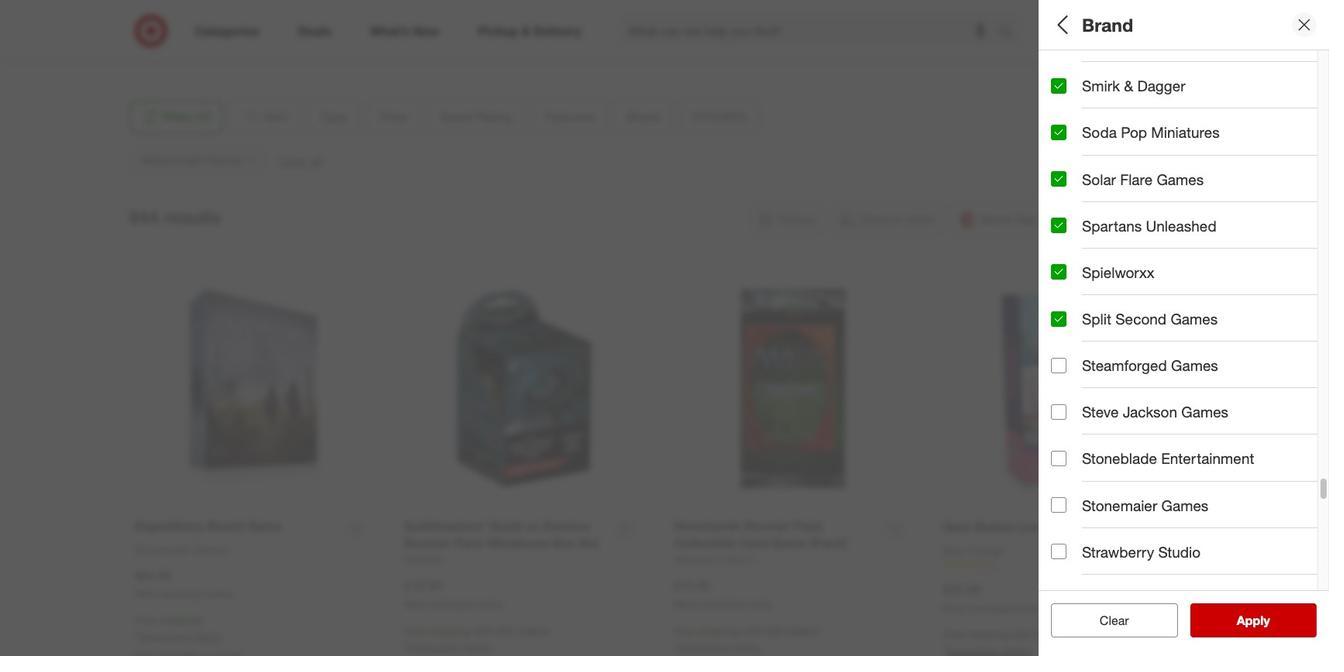 Task type: vqa. For each thing, say whether or not it's contained in the screenshot.
Stoneblade Entertainment option
yes



Task type: locate. For each thing, give the bounding box(es) containing it.
exclusions down $84.95 when purchased online
[[139, 630, 191, 643]]

free inside free shipping * * exclusions apply.
[[135, 614, 156, 627]]

results right 944
[[164, 206, 221, 228]]

apply. inside free shipping * * exclusions apply.
[[194, 630, 223, 643]]

1 horizontal spatial with
[[743, 625, 763, 638]]

0 horizontal spatial studio
[[1083, 590, 1125, 607]]

results
[[164, 206, 221, 228], [1247, 613, 1287, 629]]

$0
[[1052, 135, 1063, 148]]

entertainment
[[1162, 450, 1255, 468]]

stonemaier
[[1083, 496, 1158, 514]]

purchased for $15.95
[[701, 599, 745, 611]]

purchased down $15.95
[[701, 599, 745, 611]]

2 horizontal spatial exclusions
[[678, 641, 730, 654]]

solar flare games
[[1083, 170, 1205, 188]]

wi
[[193, 28, 205, 42]]

featured
[[1052, 224, 1114, 242]]

2f-
[[1272, 298, 1289, 311]]

0 horizontal spatial with
[[474, 625, 494, 638]]

purchased inside $84.95 when purchased online
[[162, 589, 206, 600]]

solar
[[1083, 170, 1117, 188]]

$25
[[1165, 135, 1182, 148]]

brand inside "dialog"
[[1083, 14, 1134, 35]]

when inside $18.99 when purchased online
[[405, 599, 429, 611]]

results right see
[[1247, 613, 1287, 629]]

free down $18.99 in the left bottom of the page
[[405, 625, 426, 638]]

free shipping with $35 orders* * exclusions apply. down $15.95 when purchased online
[[674, 625, 822, 654]]

1 horizontal spatial free shipping with $35 orders* * exclusions apply.
[[674, 625, 822, 654]]

exclusions apply. button down $18.99 when purchased online
[[408, 640, 492, 656]]

apply. down $84.95 when purchased online
[[194, 630, 223, 643]]

with for $18.99
[[474, 625, 494, 638]]

studio
[[1159, 543, 1201, 561], [1083, 590, 1125, 607]]

soda
[[1083, 124, 1117, 141]]

*
[[201, 614, 205, 627], [135, 630, 139, 643], [405, 641, 408, 654], [674, 641, 678, 654]]

studio down stonemaier games at the bottom right of the page
[[1159, 543, 1201, 561]]

results for 944 results
[[164, 206, 221, 228]]

& right art
[[1094, 298, 1101, 311]]

shipping inside free shipping * * exclusions apply.
[[159, 614, 201, 627]]

ga
[[1320, 81, 1330, 94]]

fpo/apo
[[1052, 338, 1119, 355]]

free for $20.99
[[944, 628, 965, 641]]

0 horizontal spatial results
[[164, 206, 221, 228]]

board
[[1052, 81, 1081, 94]]

Stoneblade Entertainment checkbox
[[1052, 451, 1067, 467]]

shipping down $20.99 when purchased online
[[968, 628, 1010, 641]]

with down $15.95 when purchased online
[[743, 625, 763, 638]]

944
[[129, 206, 159, 228]]

apply. down $18.99 when purchased online
[[463, 641, 492, 654]]

all
[[1125, 613, 1137, 629]]

apply.
[[194, 630, 223, 643], [463, 641, 492, 654], [733, 641, 762, 654]]

* down $84.95 when purchased online
[[201, 614, 205, 627]]

smirk & dagger
[[1083, 77, 1186, 95]]

2 horizontal spatial exclusions apply. button
[[678, 640, 762, 656]]

all filters dialog
[[1039, 0, 1330, 656]]

1 vertical spatial &
[[1094, 298, 1101, 311]]

games
[[1157, 170, 1205, 188], [1171, 310, 1218, 328], [1172, 357, 1219, 374], [1182, 403, 1229, 421], [1162, 496, 1209, 514]]

$35
[[497, 625, 514, 638], [766, 625, 784, 638], [1036, 628, 1053, 641]]

purchased for $18.99
[[431, 599, 476, 611]]

studio up clear all
[[1083, 590, 1125, 607]]

online inside $84.95 when purchased online
[[208, 589, 233, 600]]

fpo/apo button
[[1052, 322, 1330, 376]]

brand
[[1083, 14, 1134, 35], [1052, 278, 1094, 296]]

when down $18.99 in the left bottom of the page
[[405, 599, 429, 611]]

when down $84.95
[[135, 589, 159, 600]]

apply. down $15.95 when purchased online
[[733, 641, 762, 654]]

exclusions apply. button down $84.95 when purchased online
[[139, 629, 223, 645]]

exclusions apply. button for $15.95
[[678, 640, 762, 656]]

apply. for $15.95
[[733, 641, 762, 654]]

shipping down $84.95 when purchased online
[[159, 614, 201, 627]]

with for $15.95
[[743, 625, 763, 638]]

games;
[[1084, 81, 1122, 94], [1151, 81, 1189, 94], [1231, 298, 1269, 311]]

with down $20.99 when purchased online
[[1013, 628, 1033, 641]]

guest rating button
[[1052, 159, 1330, 213]]

brand for brand 0-hr art & technology; 25th century games; 2f-spiele; 2
[[1052, 278, 1094, 296]]

when inside $15.95 when purchased online
[[674, 599, 698, 611]]

* down $15.95
[[674, 641, 678, 654]]

& inside brand "dialog"
[[1125, 77, 1134, 95]]

0 horizontal spatial games;
[[1084, 81, 1122, 94]]

free down $84.95
[[135, 614, 156, 627]]

pop
[[1122, 124, 1148, 141]]

2 clear from the left
[[1100, 613, 1130, 629]]

apply. for $18.99
[[463, 641, 492, 654]]

purchased down $18.99 in the left bottom of the page
[[431, 599, 476, 611]]

clear
[[1093, 613, 1122, 629], [1100, 613, 1130, 629]]

2 free shipping with $35 orders* * exclusions apply. from the left
[[674, 625, 822, 654]]

park
[[226, 13, 247, 26]]

results for see results
[[1247, 613, 1287, 629]]

when down $15.95
[[674, 599, 698, 611]]

free for $15.95
[[674, 625, 696, 638]]

1 free shipping with $35 orders* * exclusions apply. from the left
[[405, 625, 552, 654]]

shipping
[[159, 614, 201, 627], [429, 625, 470, 638], [699, 625, 740, 638], [968, 628, 1010, 641]]

century
[[1190, 298, 1228, 311]]

0 horizontal spatial orders*
[[517, 625, 552, 638]]

shipping for $20.99
[[968, 628, 1010, 641]]

see
[[1221, 613, 1244, 629]]

online inside $15.95 when purchased online
[[748, 599, 773, 611]]

games for second
[[1171, 310, 1218, 328]]

0 horizontal spatial apply.
[[194, 630, 223, 643]]

all
[[1052, 14, 1073, 35]]

games; left card
[[1084, 81, 1122, 94]]

& right smirk
[[1125, 77, 1134, 95]]

rating
[[1097, 175, 1143, 193]]

trading
[[1246, 81, 1282, 94]]

online inside $18.99 when purchased online
[[478, 599, 503, 611]]

&
[[1125, 77, 1134, 95], [1094, 298, 1101, 311]]

clear inside the all filters dialog
[[1093, 613, 1122, 629]]

of
[[1160, 390, 1173, 408]]

2 horizontal spatial with
[[1013, 628, 1033, 641]]

1 horizontal spatial exclusions
[[408, 641, 460, 654]]

with down $18.99 when purchased online
[[474, 625, 494, 638]]

strawberry
[[1083, 543, 1155, 561]]

orders* for $20.99
[[1056, 628, 1092, 641]]

online inside $20.99 when purchased online
[[1018, 603, 1042, 614]]

clear inside brand "dialog"
[[1100, 613, 1130, 629]]

$15.95
[[674, 578, 711, 594]]

shipping for $18.99
[[429, 625, 470, 638]]

0 horizontal spatial exclusions apply. button
[[139, 629, 223, 645]]

search button
[[992, 14, 1029, 51]]

orders* for $15.95
[[787, 625, 822, 638]]

1 horizontal spatial &
[[1125, 77, 1134, 95]]

brand right all
[[1083, 14, 1134, 35]]

944 results
[[129, 206, 221, 228]]

hr
[[1062, 298, 1073, 311]]

0 horizontal spatial &
[[1094, 298, 1101, 311]]

Soda Pop Miniatures checkbox
[[1052, 125, 1067, 140]]

online for $15.95
[[748, 599, 773, 611]]

$18.99
[[405, 578, 442, 594]]

,
[[187, 28, 190, 42]]

free for $18.99
[[405, 625, 426, 638]]

brand dialog
[[1039, 0, 1330, 656]]

1 vertical spatial results
[[1247, 613, 1287, 629]]

when down $20.99
[[944, 603, 968, 614]]

$50
[[1224, 135, 1241, 148]]

1 link
[[944, 558, 1183, 572]]

0 vertical spatial brand
[[1083, 14, 1134, 35]]

when
[[135, 589, 159, 600], [405, 599, 429, 611], [674, 599, 698, 611], [944, 603, 968, 614]]

brand inside brand 0-hr art & technology; 25th century games; 2f-spiele; 2
[[1052, 278, 1094, 296]]

type
[[1052, 61, 1084, 79]]

2 horizontal spatial games;
[[1231, 298, 1269, 311]]

free shipping with $35 orders*
[[944, 628, 1092, 641]]

free shipping with $35 orders* * exclusions apply. down $18.99 when purchased online
[[405, 625, 552, 654]]

exclusions
[[139, 630, 191, 643], [408, 641, 460, 654], [678, 641, 730, 654]]

purchased inside $20.99 when purchased online
[[971, 603, 1015, 614]]

exclusions apply. button down $15.95 when purchased online
[[678, 640, 762, 656]]

apply button
[[1191, 604, 1318, 638]]

online for $84.95
[[208, 589, 233, 600]]

What can we help you find? suggestions appear below search field
[[620, 14, 1003, 48]]

price $0  –  $15; $15  –  $25; $25  –  $50; $50  –  $100; $100  –  
[[1052, 115, 1330, 148]]

1 horizontal spatial results
[[1247, 613, 1287, 629]]

out
[[1135, 390, 1156, 408]]

1
[[992, 559, 997, 571]]

Stonemaier Games checkbox
[[1052, 498, 1067, 513]]

shipping down $18.99 when purchased online
[[429, 625, 470, 638]]

clear for clear
[[1100, 613, 1130, 629]]

0 vertical spatial &
[[1125, 77, 1134, 95]]

see results button
[[1191, 604, 1318, 638]]

exclusions down $18.99 when purchased online
[[408, 641, 460, 654]]

Spielworxx checkbox
[[1052, 265, 1067, 280]]

exclusions for $18.99
[[408, 641, 460, 654]]

1 horizontal spatial apply.
[[463, 641, 492, 654]]

online for $20.99
[[1018, 603, 1042, 614]]

orders* for $18.99
[[517, 625, 552, 638]]

when inside $20.99 when purchased online
[[944, 603, 968, 614]]

$50;
[[1201, 135, 1221, 148]]

1 horizontal spatial $35
[[766, 625, 784, 638]]

purchased
[[162, 589, 206, 600], [431, 599, 476, 611], [701, 599, 745, 611], [971, 603, 1015, 614]]

purchased inside $15.95 when purchased online
[[701, 599, 745, 611]]

brand 0-hr art & technology; 25th century games; 2f-spiele; 2
[[1052, 278, 1330, 311]]

1 vertical spatial brand
[[1052, 278, 1094, 296]]

purchased up free shipping * * exclusions apply.
[[162, 589, 206, 600]]

$18.99 when purchased online
[[405, 578, 503, 611]]

1 vertical spatial studio
[[1083, 590, 1125, 607]]

brand up hr
[[1052, 278, 1094, 296]]

collectible
[[1192, 81, 1243, 94]]

1 horizontal spatial exclusions apply. button
[[408, 640, 492, 656]]

when for $15.95
[[674, 599, 698, 611]]

drive
[[250, 13, 275, 26]]

2 horizontal spatial orders*
[[1056, 628, 1092, 641]]

when inside $84.95 when purchased online
[[135, 589, 159, 600]]

games; right card
[[1151, 81, 1189, 94]]

clear left all
[[1093, 613, 1122, 629]]

smirk
[[1083, 77, 1121, 95]]

exclusions apply. button
[[139, 629, 223, 645], [408, 640, 492, 656], [678, 640, 762, 656]]

$100;
[[1260, 135, 1286, 148]]

free down $20.99
[[944, 628, 965, 641]]

shipping down $15.95 when purchased online
[[699, 625, 740, 638]]

type board games; card games; collectible trading cards; ga
[[1052, 61, 1330, 94]]

0 vertical spatial results
[[164, 206, 221, 228]]

studio woe
[[1083, 590, 1159, 607]]

$35 down $18.99 when purchased online
[[497, 625, 514, 638]]

$35 down $20.99 when purchased online
[[1036, 628, 1053, 641]]

exclusions down $15.95 when purchased online
[[678, 641, 730, 654]]

0 horizontal spatial exclusions
[[139, 630, 191, 643]]

clear down studio woe
[[1100, 613, 1130, 629]]

games; left 2f-
[[1231, 298, 1269, 311]]

1 horizontal spatial orders*
[[787, 625, 822, 638]]

0 vertical spatial studio
[[1159, 543, 1201, 561]]

free down $15.95
[[674, 625, 696, 638]]

0 horizontal spatial $35
[[497, 625, 514, 638]]

* down $18.99 in the left bottom of the page
[[405, 641, 408, 654]]

free shipping with $35 orders* * exclusions apply.
[[405, 625, 552, 654], [674, 625, 822, 654]]

$35 down $15.95 when purchased online
[[766, 625, 784, 638]]

spiele;
[[1289, 298, 1322, 311]]

1 clear from the left
[[1093, 613, 1122, 629]]

guest
[[1052, 175, 1093, 193]]

2 horizontal spatial $35
[[1036, 628, 1053, 641]]

2 horizontal spatial apply.
[[733, 641, 762, 654]]

purchased inside $18.99 when purchased online
[[431, 599, 476, 611]]

0 horizontal spatial free shipping with $35 orders* * exclusions apply.
[[405, 625, 552, 654]]

purchased down $20.99
[[971, 603, 1015, 614]]

results inside button
[[1247, 613, 1287, 629]]



Task type: describe. For each thing, give the bounding box(es) containing it.
$20.99 when purchased online
[[944, 582, 1042, 614]]

53719
[[208, 28, 239, 42]]

$15;
[[1082, 135, 1102, 148]]

* down $84.95
[[135, 630, 139, 643]]

purchased for $20.99
[[971, 603, 1015, 614]]

stonemaier games
[[1083, 496, 1209, 514]]

split
[[1083, 310, 1112, 328]]

spielworxx
[[1083, 263, 1155, 281]]

Split Second Games checkbox
[[1052, 311, 1067, 327]]

0-
[[1052, 298, 1062, 311]]

clear button
[[1052, 604, 1178, 638]]

steve
[[1083, 403, 1119, 421]]

technology;
[[1104, 298, 1162, 311]]

miniatures
[[1152, 124, 1220, 141]]

25th
[[1165, 298, 1187, 311]]

games for flare
[[1157, 170, 1205, 188]]

filters
[[1078, 14, 1126, 35]]

exclusions for $15.95
[[678, 641, 730, 654]]

with for $20.99
[[1013, 628, 1033, 641]]

include out of stock
[[1083, 390, 1213, 408]]

strawberry studio
[[1083, 543, 1201, 561]]

include
[[1083, 390, 1131, 408]]

steamforged games
[[1083, 357, 1219, 374]]

Spartans Unleashed checkbox
[[1052, 218, 1067, 233]]

us
[[141, 44, 156, 57]]

guest rating
[[1052, 175, 1143, 193]]

exclusions apply. button for $18.99
[[408, 640, 492, 656]]

$20.99
[[944, 582, 981, 597]]

dagger
[[1138, 77, 1186, 95]]

brand for brand
[[1083, 14, 1134, 35]]

$15.95 when purchased online
[[674, 578, 773, 611]]

& inside brand 0-hr art & technology; 25th century games; 2f-spiele; 2
[[1094, 298, 1101, 311]]

2
[[1325, 298, 1330, 311]]

woe
[[1129, 590, 1159, 607]]

games for jackson
[[1182, 403, 1229, 421]]

$35 for $20.99
[[1036, 628, 1053, 641]]

$35 for $18.99
[[497, 625, 514, 638]]

shipping for $15.95
[[699, 625, 740, 638]]

clear for clear all
[[1093, 613, 1122, 629]]

Steve Jackson Games checkbox
[[1052, 404, 1067, 420]]

exclusions inside free shipping * * exclusions apply.
[[139, 630, 191, 643]]

all filters
[[1052, 14, 1126, 35]]

clear all
[[1093, 613, 1137, 629]]

when for $84.95
[[135, 589, 159, 600]]

$84.95 when purchased online
[[135, 568, 233, 600]]

stoneblade entertainment
[[1083, 450, 1255, 468]]

second
[[1116, 310, 1167, 328]]

see results
[[1221, 613, 1287, 629]]

2835 commerce park drive fitchburg , wi 53719 us
[[141, 13, 275, 57]]

unleashed
[[1147, 217, 1217, 235]]

flare
[[1121, 170, 1153, 188]]

$35 for $15.95
[[766, 625, 784, 638]]

apply
[[1238, 613, 1271, 629]]

Include out of stock checkbox
[[1052, 391, 1067, 407]]

free shipping with $35 orders* * exclusions apply. for $15.95
[[674, 625, 822, 654]]

1 horizontal spatial games;
[[1151, 81, 1189, 94]]

Solar Flare Games checkbox
[[1052, 171, 1067, 187]]

1 horizontal spatial studio
[[1159, 543, 1201, 561]]

search
[[992, 24, 1029, 40]]

clear all button
[[1052, 604, 1178, 638]]

art
[[1076, 298, 1091, 311]]

$15
[[1105, 135, 1123, 148]]

when for $18.99
[[405, 599, 429, 611]]

spartans unleashed
[[1083, 217, 1217, 235]]

free shipping with $35 orders* * exclusions apply. for $18.99
[[405, 625, 552, 654]]

games; inside brand 0-hr art & technology; 25th century games; 2f-spiele; 2
[[1231, 298, 1269, 311]]

fitchburg
[[141, 28, 187, 42]]

$100
[[1289, 135, 1313, 148]]

$84.95
[[135, 568, 172, 583]]

steamforged
[[1083, 357, 1168, 374]]

card
[[1125, 81, 1148, 94]]

purchased for $84.95
[[162, 589, 206, 600]]

online for $18.99
[[478, 599, 503, 611]]

Steamforged Games checkbox
[[1052, 358, 1067, 373]]

jackson
[[1124, 403, 1178, 421]]

stoneblade
[[1083, 450, 1158, 468]]

$25;
[[1141, 135, 1162, 148]]

when for $20.99
[[944, 603, 968, 614]]

Strawberry Studio checkbox
[[1052, 544, 1067, 560]]

stock
[[1177, 390, 1213, 408]]

2835
[[141, 13, 166, 26]]

featured button
[[1052, 213, 1330, 267]]

Smirk & Dagger checkbox
[[1052, 78, 1067, 94]]

steve jackson games
[[1083, 403, 1229, 421]]

price
[[1052, 115, 1088, 133]]

free shipping * * exclusions apply.
[[135, 614, 223, 643]]

spartans
[[1083, 217, 1143, 235]]

split second games
[[1083, 310, 1218, 328]]

soda pop miniatures
[[1083, 124, 1220, 141]]



